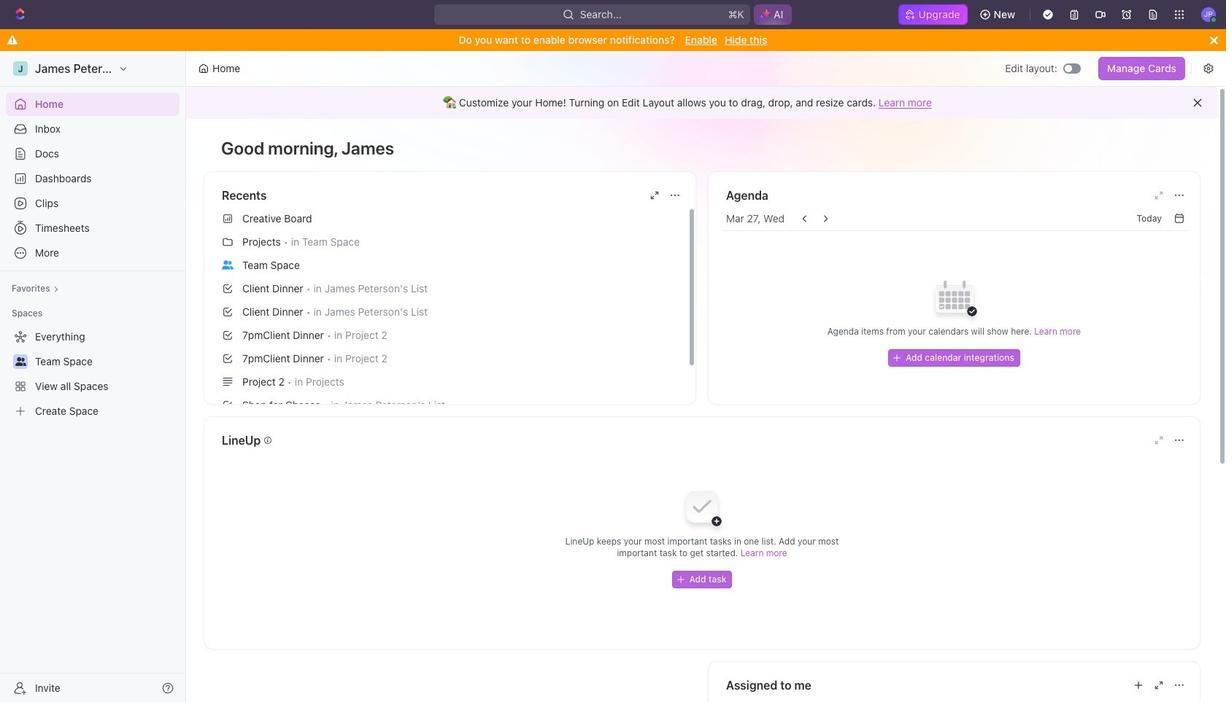 Task type: vqa. For each thing, say whether or not it's contained in the screenshot.
TREE within the SIDEBAR navigation
yes



Task type: describe. For each thing, give the bounding box(es) containing it.
user group image
[[222, 260, 234, 270]]

tree inside sidebar "navigation"
[[6, 325, 180, 423]]

james peterson's workspace, , element
[[13, 61, 28, 76]]



Task type: locate. For each thing, give the bounding box(es) containing it.
sidebar navigation
[[0, 51, 189, 703]]

alert
[[186, 87, 1218, 119]]

user group image
[[15, 358, 26, 366]]

tree
[[6, 325, 180, 423]]



